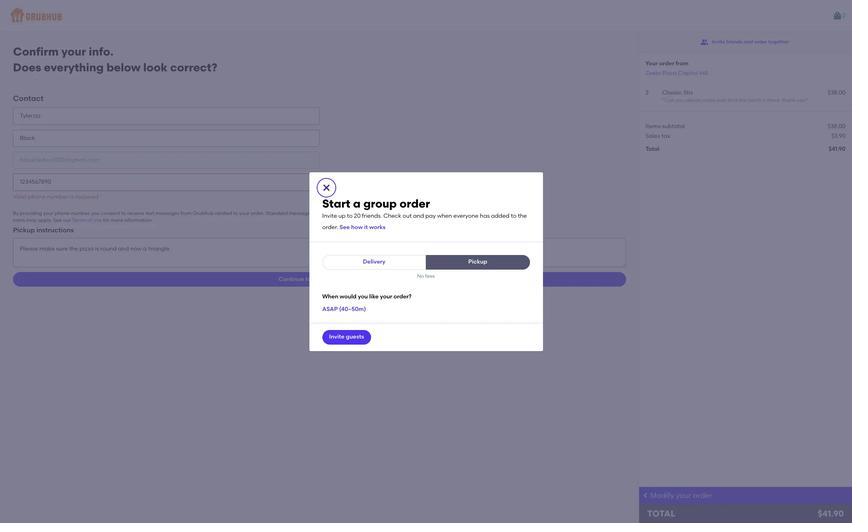 Task type: vqa. For each thing, say whether or not it's contained in the screenshot.
New for New Impossible™ Sausage Patties from Plants (2)
no



Task type: describe. For each thing, give the bounding box(es) containing it.
delivery button
[[322, 255, 426, 270]]

terms of use link
[[72, 218, 102, 223]]

start a group order invite up to 20 friends. check out and pay when everyone has added to the order.
[[322, 197, 527, 231]]

First name text field
[[13, 108, 320, 125]]

your right the like
[[380, 293, 392, 300]]

up
[[339, 213, 346, 220]]

more
[[111, 218, 123, 223]]

your inside confirm your info. does everything below look correct?
[[61, 45, 86, 58]]

friends.
[[362, 213, 382, 220]]

invite guests
[[329, 334, 364, 340]]

related
[[215, 211, 232, 216]]

your
[[646, 60, 658, 67]]

invite friends and order together button
[[701, 35, 789, 49]]

like
[[369, 293, 379, 300]]

(40–50m)
[[339, 306, 366, 313]]

Phone telephone field
[[13, 174, 320, 191]]

standard
[[266, 211, 288, 216]]

zeeks
[[646, 70, 661, 77]]

out
[[403, 213, 412, 220]]

pickup for pickup instructions
[[13, 226, 35, 234]]

pizza
[[663, 70, 677, 77]]

please
[[685, 97, 701, 103]]

order right modify
[[693, 491, 712, 500]]

capitol
[[678, 70, 698, 77]]

valid
[[13, 193, 27, 200]]

Pickup instructions text field
[[13, 238, 626, 267]]

tax
[[662, 133, 670, 139]]

sales tax
[[646, 133, 670, 139]]

has
[[480, 213, 490, 220]]

would
[[340, 293, 357, 300]]

number,
[[71, 211, 90, 216]]

by providing your phone number, you consent to receive text messages from grubhub related to your order. standard message rates may apply. see our
[[13, 211, 310, 223]]

your up apply.
[[43, 211, 53, 216]]

does
[[13, 60, 41, 74]]

fees
[[425, 273, 435, 279]]

to up more
[[121, 211, 126, 216]]

2 inside button
[[843, 12, 846, 19]]

$3.90
[[832, 133, 846, 139]]

confirm
[[13, 45, 59, 58]]

to right the added
[[511, 213, 517, 220]]

payment
[[313, 276, 338, 283]]

method
[[339, 276, 361, 283]]

thank
[[782, 97, 796, 103]]

1 vertical spatial $41.90
[[818, 509, 844, 519]]

message
[[289, 211, 310, 216]]

20
[[354, 213, 361, 220]]

see inside button
[[340, 224, 350, 231]]

the inside $38.00 " can you please make sure that the ranch is there, thank you! "
[[739, 97, 747, 103]]

the inside start a group order invite up to 20 friends. check out and pay when everyone has added to the order.
[[518, 213, 527, 220]]

start
[[322, 197, 350, 210]]

valid phone number is required
[[13, 193, 99, 200]]

that
[[728, 97, 738, 103]]

no fees
[[417, 273, 435, 279]]

when
[[437, 213, 452, 220]]

sure
[[717, 97, 727, 103]]

from inside by providing your phone number, you consent to receive text messages from grubhub related to your order. standard message rates may apply. see our
[[181, 211, 192, 216]]

see how it works
[[340, 224, 386, 231]]

hill
[[700, 70, 708, 77]]

asap
[[322, 306, 338, 313]]

below
[[106, 60, 141, 74]]

1 horizontal spatial you
[[358, 293, 368, 300]]

asap (40–50m)
[[322, 306, 366, 313]]

ranch
[[748, 97, 762, 103]]

invite friends and order together
[[712, 39, 789, 45]]

classic
[[662, 89, 682, 96]]

by
[[13, 211, 19, 216]]

order?
[[394, 293, 412, 300]]

look
[[143, 60, 168, 74]]

0 horizontal spatial is
[[70, 193, 74, 200]]

continue to payment method button
[[13, 272, 626, 287]]

svg image
[[321, 183, 331, 192]]

check
[[384, 213, 401, 220]]

number
[[47, 193, 69, 200]]

required
[[75, 193, 99, 200]]

when would you like your order?
[[322, 293, 412, 300]]

information.
[[124, 218, 153, 223]]

$38.00 for $38.00
[[828, 123, 846, 130]]

pickup button
[[426, 255, 530, 270]]

order inside start a group order invite up to 20 friends. check out and pay when everyone has added to the order.
[[400, 197, 430, 210]]

there,
[[767, 97, 781, 103]]

receive
[[127, 211, 144, 216]]

your order from zeeks pizza capitol hill
[[646, 60, 708, 77]]

for
[[103, 218, 110, 223]]

instructions
[[36, 226, 74, 234]]

to inside button
[[306, 276, 311, 283]]



Task type: locate. For each thing, give the bounding box(es) containing it.
phone up our
[[55, 211, 70, 216]]

can
[[665, 97, 675, 103]]

everything
[[44, 60, 104, 74]]

"
[[662, 97, 665, 103], [807, 97, 809, 103]]

0 vertical spatial see
[[53, 218, 62, 223]]

1 horizontal spatial "
[[807, 97, 809, 103]]

order. inside start a group order invite up to 20 friends. check out and pay when everyone has added to the order.
[[322, 224, 338, 231]]

the right the added
[[518, 213, 527, 220]]

modify
[[651, 491, 674, 500]]

you inside by providing your phone number, you consent to receive text messages from grubhub related to your order. standard message rates may apply. see our
[[91, 211, 100, 216]]

from left the grubhub
[[181, 211, 192, 216]]

people icon image
[[701, 38, 709, 46]]

your
[[61, 45, 86, 58], [43, 211, 53, 216], [239, 211, 250, 216], [380, 293, 392, 300], [676, 491, 692, 500]]

is inside $38.00 " can you please make sure that the ranch is there, thank you! "
[[763, 97, 766, 103]]

phone
[[28, 193, 46, 200], [55, 211, 70, 216]]

2 horizontal spatial you
[[676, 97, 684, 103]]

your right modify
[[676, 491, 692, 500]]

total down modify
[[647, 509, 676, 519]]

$38.00 inside $38.00 " can you please make sure that the ranch is there, thank you! "
[[828, 89, 846, 96]]

0 horizontal spatial phone
[[28, 193, 46, 200]]

from
[[676, 60, 689, 67], [181, 211, 192, 216]]

info.
[[89, 45, 114, 58]]

classic stix
[[662, 89, 693, 96]]

pickup
[[13, 226, 35, 234], [468, 259, 488, 265]]

from up zeeks pizza capitol hill link at the right top of the page
[[676, 60, 689, 67]]

0 vertical spatial and
[[744, 39, 753, 45]]

may
[[26, 218, 37, 223]]

everyone
[[454, 213, 479, 220]]

order
[[755, 39, 767, 45], [659, 60, 674, 67], [400, 197, 430, 210], [693, 491, 712, 500]]

terms of use for more information.
[[72, 218, 153, 223]]

0 vertical spatial pickup
[[13, 226, 35, 234]]

invite right people icon
[[712, 39, 725, 45]]

is left there,
[[763, 97, 766, 103]]

you
[[676, 97, 684, 103], [91, 211, 100, 216], [358, 293, 368, 300]]

order. left standard
[[251, 211, 264, 216]]

1 vertical spatial $38.00
[[828, 123, 846, 130]]

invite for invite guests
[[329, 334, 345, 340]]

1 vertical spatial is
[[70, 193, 74, 200]]

1 $38.00 from the top
[[828, 89, 846, 96]]

and inside button
[[744, 39, 753, 45]]

to left 20
[[347, 213, 353, 220]]

Last name text field
[[13, 130, 320, 147]]

1 vertical spatial and
[[413, 213, 424, 220]]

stix
[[684, 89, 693, 96]]

use
[[93, 218, 102, 223]]

and
[[744, 39, 753, 45], [413, 213, 424, 220]]

2 vertical spatial you
[[358, 293, 368, 300]]

together
[[769, 39, 789, 45]]

our
[[63, 218, 71, 223]]

1 vertical spatial you
[[91, 211, 100, 216]]

$38.00 " can you please make sure that the ranch is there, thank you! "
[[662, 89, 846, 103]]

1 vertical spatial pickup
[[468, 259, 488, 265]]

2 button
[[833, 9, 846, 23]]

see left our
[[53, 218, 62, 223]]

main navigation navigation
[[0, 0, 852, 32]]

0 horizontal spatial see
[[53, 218, 62, 223]]

2
[[843, 12, 846, 19], [646, 89, 649, 96]]

of
[[87, 218, 92, 223]]

your right related
[[239, 211, 250, 216]]

1 horizontal spatial phone
[[55, 211, 70, 216]]

continue to payment method
[[279, 276, 361, 283]]

is
[[763, 97, 766, 103], [70, 193, 74, 200]]

confirm your info. does everything below look correct?
[[13, 45, 217, 74]]

1 horizontal spatial order.
[[322, 224, 338, 231]]

invite inside button
[[712, 39, 725, 45]]

see how it works button
[[340, 220, 386, 235]]

delivery
[[363, 259, 386, 265]]

from inside your order from zeeks pizza capitol hill
[[676, 60, 689, 67]]

to left payment
[[306, 276, 311, 283]]

0 vertical spatial order.
[[251, 211, 264, 216]]

order inside your order from zeeks pizza capitol hill
[[659, 60, 674, 67]]

order inside button
[[755, 39, 767, 45]]

0 horizontal spatial "
[[662, 97, 665, 103]]

total down sales
[[646, 146, 660, 153]]

your up everything
[[61, 45, 86, 58]]

added
[[491, 213, 510, 220]]

order. down the "start"
[[322, 224, 338, 231]]

invite for invite friends and order together
[[712, 39, 725, 45]]

order. inside by providing your phone number, you consent to receive text messages from grubhub related to your order. standard message rates may apply. see our
[[251, 211, 264, 216]]

order left together
[[755, 39, 767, 45]]

to right related
[[233, 211, 238, 216]]

1 horizontal spatial and
[[744, 39, 753, 45]]

contact
[[13, 94, 44, 103]]

how
[[351, 224, 363, 231]]

rates
[[13, 218, 25, 223]]

1 vertical spatial invite
[[322, 213, 337, 220]]

0 horizontal spatial the
[[518, 213, 527, 220]]

0 vertical spatial $41.90
[[829, 146, 846, 153]]

messages
[[156, 211, 179, 216]]

you up use
[[91, 211, 100, 216]]

1 horizontal spatial pickup
[[468, 259, 488, 265]]

terms
[[72, 218, 86, 223]]

0 horizontal spatial you
[[91, 211, 100, 216]]

" down classic
[[662, 97, 665, 103]]

grubhub
[[193, 211, 214, 216]]

and right out on the left top of page
[[413, 213, 424, 220]]

you left the like
[[358, 293, 368, 300]]

items subtotal
[[646, 123, 685, 130]]

consent
[[101, 211, 120, 216]]

1 horizontal spatial the
[[739, 97, 747, 103]]

1 vertical spatial phone
[[55, 211, 70, 216]]

2 $38.00 from the top
[[828, 123, 846, 130]]

phone right valid
[[28, 193, 46, 200]]

0 horizontal spatial 2
[[646, 89, 649, 96]]

pickup inside 'button'
[[468, 259, 488, 265]]

total
[[646, 146, 660, 153], [647, 509, 676, 519]]

0 horizontal spatial from
[[181, 211, 192, 216]]

0 vertical spatial invite
[[712, 39, 725, 45]]

the
[[739, 97, 747, 103], [518, 213, 527, 220]]

1 horizontal spatial see
[[340, 224, 350, 231]]

phone inside by providing your phone number, you consent to receive text messages from grubhub related to your order. standard message rates may apply. see our
[[55, 211, 70, 216]]

items
[[646, 123, 661, 130]]

text
[[146, 211, 154, 216]]

group
[[363, 197, 397, 210]]

pickup for pickup
[[468, 259, 488, 265]]

correct?
[[170, 60, 217, 74]]

subtotal
[[662, 123, 685, 130]]

invite inside 'button'
[[329, 334, 345, 340]]

1 horizontal spatial 2
[[843, 12, 846, 19]]

valid phone number is required alert
[[13, 193, 99, 200]]

1 vertical spatial see
[[340, 224, 350, 231]]

to
[[121, 211, 126, 216], [233, 211, 238, 216], [347, 213, 353, 220], [511, 213, 517, 220], [306, 276, 311, 283]]

continue
[[279, 276, 304, 283]]

1 " from the left
[[662, 97, 665, 103]]

1 horizontal spatial from
[[676, 60, 689, 67]]

and inside start a group order invite up to 20 friends. check out and pay when everyone has added to the order.
[[413, 213, 424, 220]]

is right number
[[70, 193, 74, 200]]

1 vertical spatial total
[[647, 509, 676, 519]]

works
[[369, 224, 386, 231]]

it
[[364, 224, 368, 231]]

invite left up
[[322, 213, 337, 220]]

invite inside start a group order invite up to 20 friends. check out and pay when everyone has added to the order.
[[322, 213, 337, 220]]

modify your order
[[651, 491, 712, 500]]

see down up
[[340, 224, 350, 231]]

0 vertical spatial is
[[763, 97, 766, 103]]

you down classic stix
[[676, 97, 684, 103]]

1 horizontal spatial is
[[763, 97, 766, 103]]

2 " from the left
[[807, 97, 809, 103]]

pay
[[425, 213, 436, 220]]

0 vertical spatial total
[[646, 146, 660, 153]]

sales
[[646, 133, 660, 139]]

no
[[417, 273, 424, 279]]

order up pizza at the right
[[659, 60, 674, 67]]

0 vertical spatial you
[[676, 97, 684, 103]]

1 vertical spatial order.
[[322, 224, 338, 231]]

" right thank
[[807, 97, 809, 103]]

and right the friends
[[744, 39, 753, 45]]

invite left guests
[[329, 334, 345, 340]]

pickup instructions
[[13, 226, 74, 234]]

you!
[[797, 97, 807, 103]]

when
[[322, 293, 338, 300]]

0 horizontal spatial and
[[413, 213, 424, 220]]

0 vertical spatial 2
[[843, 12, 846, 19]]

0 horizontal spatial pickup
[[13, 226, 35, 234]]

order up out on the left top of page
[[400, 197, 430, 210]]

you inside $38.00 " can you please make sure that the ranch is there, thank you! "
[[676, 97, 684, 103]]

$41.90
[[829, 146, 846, 153], [818, 509, 844, 519]]

1 vertical spatial the
[[518, 213, 527, 220]]

$38.00 for $38.00 " can you please make sure that the ranch is there, thank you! "
[[828, 89, 846, 96]]

asap (40–50m) button
[[322, 302, 366, 317]]

0 vertical spatial from
[[676, 60, 689, 67]]

1 vertical spatial from
[[181, 211, 192, 216]]

a
[[353, 197, 361, 210]]

0 vertical spatial $38.00
[[828, 89, 846, 96]]

0 vertical spatial the
[[739, 97, 747, 103]]

friends
[[726, 39, 743, 45]]

0 vertical spatial phone
[[28, 193, 46, 200]]

the right that
[[739, 97, 747, 103]]

0 horizontal spatial order.
[[251, 211, 264, 216]]

1 vertical spatial 2
[[646, 89, 649, 96]]

2 vertical spatial invite
[[329, 334, 345, 340]]

see inside by providing your phone number, you consent to receive text messages from grubhub related to your order. standard message rates may apply. see our
[[53, 218, 62, 223]]



